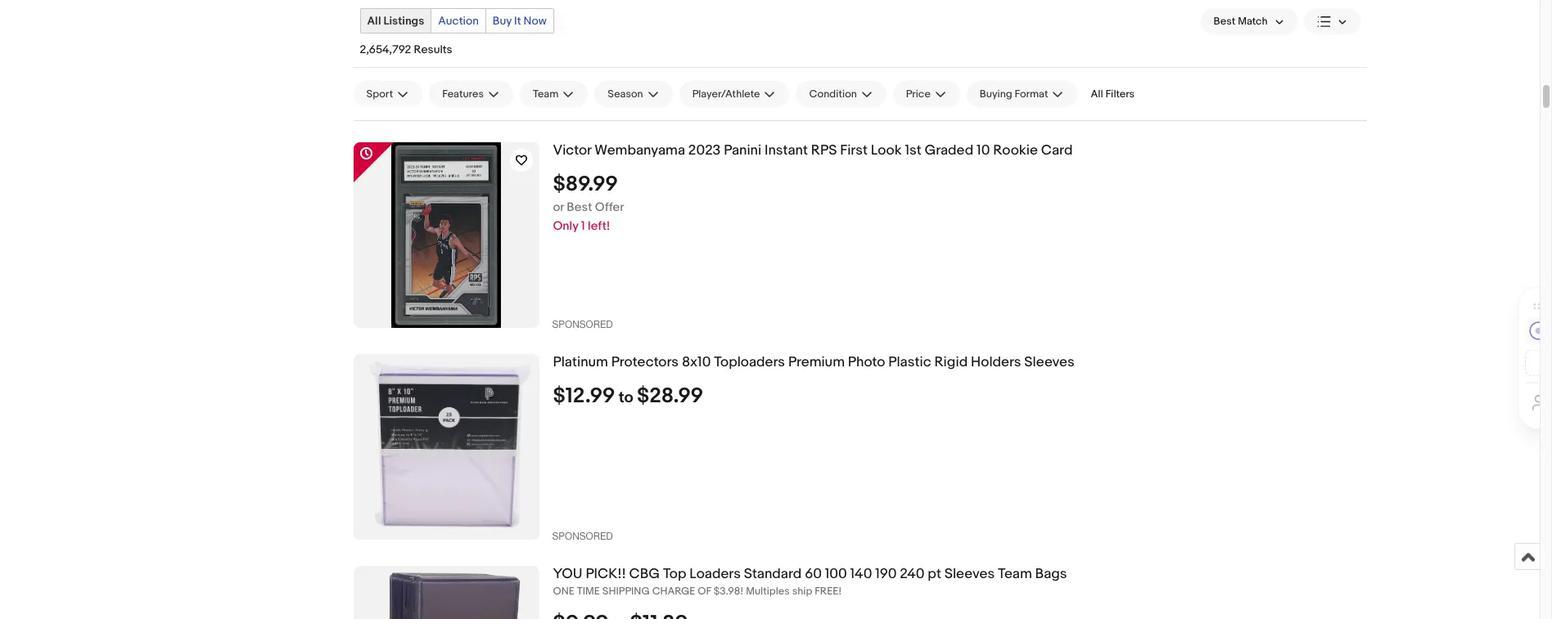 Task type: describe. For each thing, give the bounding box(es) containing it.
victor wembanyama 2023 panini instant rps first look 1st graded 10 rookie card
[[553, 143, 1073, 159]]

look
[[871, 143, 902, 159]]

features
[[442, 88, 484, 101]]

sport button
[[353, 81, 423, 108]]

sleeves inside you pick!! cbg top loaders standard 60 100 140 190 240 pt sleeves team bags one time shipping charge of $3.98! multiples ship free!
[[944, 567, 995, 583]]

only
[[553, 219, 578, 234]]

player/athlete button
[[679, 81, 790, 108]]

190
[[875, 567, 897, 583]]

all for all filters
[[1091, 88, 1103, 101]]

photo
[[848, 355, 885, 371]]

to
[[619, 389, 633, 408]]

victor wembanyama 2023 panini instant rps first look 1st graded 10 rookie card image
[[391, 143, 501, 329]]

140
[[850, 567, 872, 583]]

60
[[805, 567, 822, 583]]

victor wembanyama 2023 panini instant rps first look 1st graded 10 rookie card link
[[553, 143, 1367, 160]]

card
[[1041, 143, 1073, 159]]

offer
[[595, 200, 624, 216]]

match
[[1238, 15, 1268, 28]]

10
[[977, 143, 990, 159]]

all filters button
[[1084, 81, 1141, 108]]

all for all listings
[[367, 14, 381, 28]]

pick!!
[[586, 567, 626, 583]]

$12.99 to $28.99
[[553, 384, 703, 410]]

$89.99
[[553, 172, 618, 197]]

platinum protectors 8x10 toploaders premium photo plastic rigid holders sleeves image
[[353, 355, 539, 541]]

charge
[[652, 586, 695, 599]]

free!
[[815, 586, 842, 599]]

bags
[[1035, 567, 1067, 583]]

now
[[524, 14, 547, 28]]

2023
[[688, 143, 721, 159]]

cbg
[[629, 567, 660, 583]]

premium
[[788, 355, 845, 371]]

2,654,792
[[360, 43, 411, 57]]

victor
[[553, 143, 591, 159]]

protectors
[[611, 355, 679, 371]]

or
[[553, 200, 564, 216]]

$28.99
[[637, 384, 703, 410]]

you pick!! cbg top loaders standard 60 100 140 190 240 pt sleeves team bags image
[[353, 567, 539, 620]]

loaders
[[690, 567, 741, 583]]

time
[[577, 586, 600, 599]]

team button
[[520, 81, 588, 108]]

shipping
[[602, 586, 650, 599]]

listings
[[384, 14, 424, 28]]

240
[[900, 567, 925, 583]]

graded
[[925, 143, 974, 159]]

season
[[608, 88, 643, 101]]

format
[[1015, 88, 1048, 101]]

condition
[[809, 88, 857, 101]]

you pick!! cbg top loaders standard 60 100 140 190 240 pt sleeves team bags one time shipping charge of $3.98! multiples ship free!
[[553, 567, 1067, 599]]

all listings
[[367, 14, 424, 28]]

plastic
[[888, 355, 931, 371]]

sponsored for best
[[552, 320, 613, 331]]

it
[[514, 14, 521, 28]]

auction link
[[432, 9, 485, 33]]

you
[[553, 567, 583, 583]]

best inside "$89.99 or best offer only 1 left!"
[[567, 200, 592, 216]]

2,654,792 results
[[360, 43, 452, 57]]

view: list view image
[[1317, 13, 1347, 30]]

sponsored for $28.99
[[552, 532, 613, 543]]



Task type: locate. For each thing, give the bounding box(es) containing it.
1 horizontal spatial team
[[998, 567, 1032, 583]]

100
[[825, 567, 847, 583]]

$12.99
[[553, 384, 615, 410]]

sleeves
[[1024, 355, 1075, 371], [944, 567, 995, 583]]

team left bags
[[998, 567, 1032, 583]]

wembanyama
[[594, 143, 685, 159]]

sponsored up the you
[[552, 532, 613, 543]]

1 vertical spatial sponsored
[[552, 532, 613, 543]]

0 horizontal spatial best
[[567, 200, 592, 216]]

1 vertical spatial all
[[1091, 88, 1103, 101]]

0 horizontal spatial sleeves
[[944, 567, 995, 583]]

best inside best match dropdown button
[[1214, 15, 1235, 28]]

first
[[840, 143, 868, 159]]

0 vertical spatial best
[[1214, 15, 1235, 28]]

$89.99 or best offer only 1 left!
[[553, 172, 624, 234]]

auction
[[438, 14, 479, 28]]

0 vertical spatial all
[[367, 14, 381, 28]]

platinum protectors 8x10 toploaders premium photo plastic rigid holders sleeves
[[553, 355, 1075, 371]]

1st
[[905, 143, 922, 159]]

1 sponsored from the top
[[552, 320, 613, 331]]

filters
[[1105, 88, 1135, 101]]

best match
[[1214, 15, 1268, 28]]

1 vertical spatial best
[[567, 200, 592, 216]]

of
[[698, 586, 711, 599]]

holders
[[971, 355, 1021, 371]]

buying format button
[[967, 81, 1078, 108]]

team up victor
[[533, 88, 559, 101]]

buy
[[493, 14, 512, 28]]

all filters
[[1091, 88, 1135, 101]]

rookie
[[993, 143, 1038, 159]]

price
[[906, 88, 931, 101]]

multiples
[[746, 586, 790, 599]]

2 sponsored from the top
[[552, 532, 613, 543]]

all
[[367, 14, 381, 28], [1091, 88, 1103, 101]]

team inside dropdown button
[[533, 88, 559, 101]]

all inside button
[[1091, 88, 1103, 101]]

results
[[414, 43, 452, 57]]

season button
[[595, 81, 673, 108]]

sport
[[366, 88, 393, 101]]

0 vertical spatial team
[[533, 88, 559, 101]]

you pick!! cbg top loaders standard 60 100 140 190 240 pt sleeves team bags link
[[553, 567, 1367, 584]]

team inside you pick!! cbg top loaders standard 60 100 140 190 240 pt sleeves team bags one time shipping charge of $3.98! multiples ship free!
[[998, 567, 1032, 583]]

pt
[[928, 567, 941, 583]]

buy it now link
[[486, 9, 553, 33]]

sponsored up platinum
[[552, 320, 613, 331]]

0 horizontal spatial team
[[533, 88, 559, 101]]

buying
[[980, 88, 1012, 101]]

toploaders
[[714, 355, 785, 371]]

rigid
[[934, 355, 968, 371]]

player/athlete
[[692, 88, 760, 101]]

platinum
[[553, 355, 608, 371]]

buying format
[[980, 88, 1048, 101]]

all listings link
[[361, 9, 431, 33]]

1 horizontal spatial all
[[1091, 88, 1103, 101]]

1 horizontal spatial sleeves
[[1024, 355, 1075, 371]]

sponsored
[[552, 320, 613, 331], [552, 532, 613, 543]]

price button
[[893, 81, 960, 108]]

1 vertical spatial team
[[998, 567, 1032, 583]]

best
[[1214, 15, 1235, 28], [567, 200, 592, 216]]

all left listings
[[367, 14, 381, 28]]

panini
[[724, 143, 761, 159]]

1 vertical spatial sleeves
[[944, 567, 995, 583]]

sleeves right holders at the right bottom
[[1024, 355, 1075, 371]]

features button
[[429, 81, 513, 108]]

one
[[553, 586, 574, 599]]

buy it now
[[493, 14, 547, 28]]

0 horizontal spatial all
[[367, 14, 381, 28]]

left!
[[588, 219, 610, 234]]

top
[[663, 567, 686, 583]]

1 horizontal spatial best
[[1214, 15, 1235, 28]]

1
[[581, 219, 585, 234]]

sleeves up one time shipping charge of $3.98! multiples ship free! text field
[[944, 567, 995, 583]]

best match button
[[1201, 9, 1297, 35]]

$3.98!
[[714, 586, 744, 599]]

standard
[[744, 567, 802, 583]]

0 vertical spatial sponsored
[[552, 320, 613, 331]]

ship
[[792, 586, 812, 599]]

instant
[[765, 143, 808, 159]]

condition button
[[796, 81, 886, 108]]

0 vertical spatial sleeves
[[1024, 355, 1075, 371]]

best up the 1 at left
[[567, 200, 592, 216]]

platinum protectors 8x10 toploaders premium photo plastic rigid holders sleeves link
[[553, 355, 1367, 372]]

rps
[[811, 143, 837, 159]]

best left 'match' at the top
[[1214, 15, 1235, 28]]

all left filters
[[1091, 88, 1103, 101]]

8x10
[[682, 355, 711, 371]]

ONE TIME SHIPPING CHARGE OF $3.98! Multiples ship FREE! text field
[[553, 586, 1367, 599]]



Task type: vqa. For each thing, say whether or not it's contained in the screenshot.
Platinum Protectors 8X10 Toploaders Premium Photo Plastic Rigid Holders Sleeves
yes



